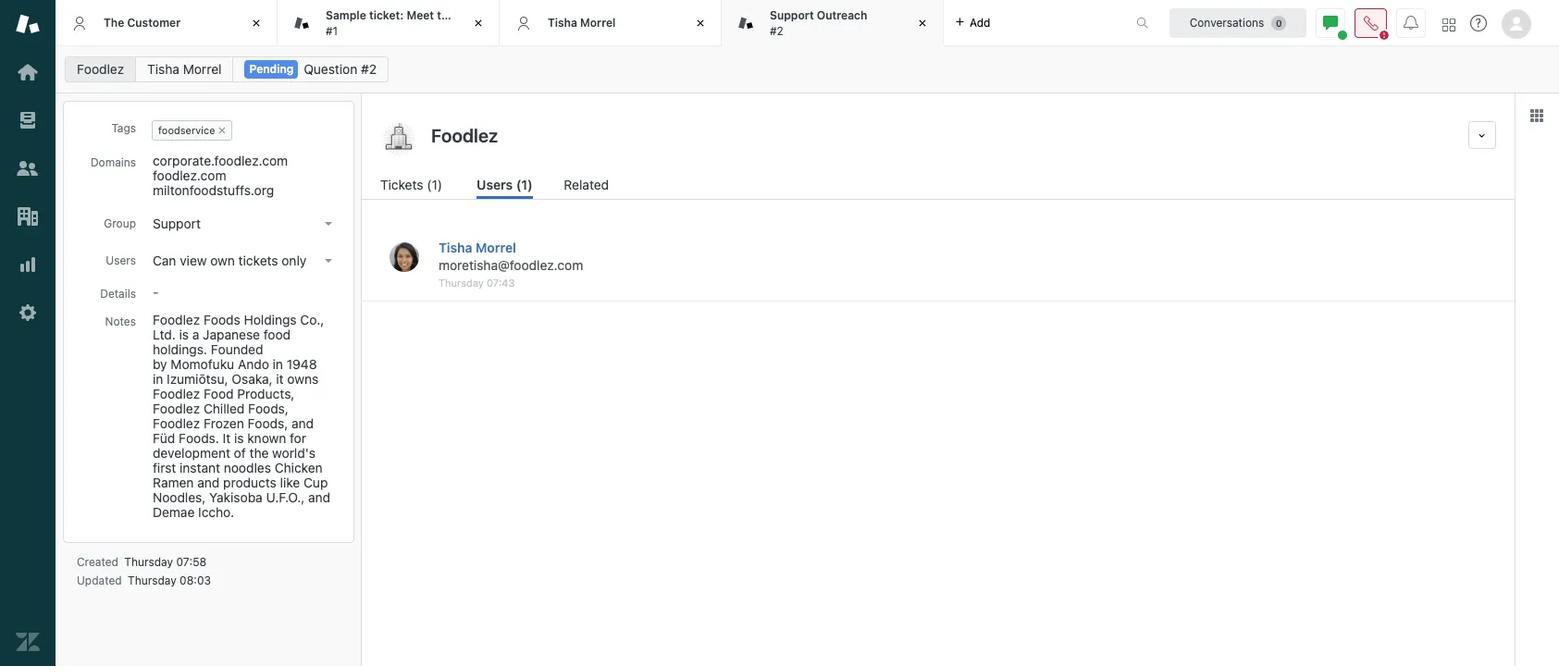 Task type: locate. For each thing, give the bounding box(es) containing it.
#2 up secondary element
[[770, 24, 784, 37]]

1 tab from the left
[[278, 0, 500, 46]]

1 horizontal spatial close image
[[691, 14, 710, 32]]

tisha right ticket
[[548, 16, 577, 29]]

tisha morrel
[[548, 16, 616, 29], [147, 61, 222, 77]]

0 vertical spatial tisha morrel
[[548, 16, 616, 29]]

0 horizontal spatial close image
[[247, 14, 266, 32]]

tisha morrel link
[[135, 56, 234, 82], [439, 240, 516, 255]]

foodlez down the by momofuku at the bottom of the page
[[153, 386, 200, 402]]

get started image
[[16, 60, 40, 84]]

pending
[[249, 62, 294, 76]]

foods.
[[179, 430, 219, 446]]

support inside support outreach #2
[[770, 8, 814, 22]]

2 vertical spatial morrel
[[476, 240, 516, 255]]

known
[[247, 430, 286, 446]]

close image
[[469, 14, 488, 32], [914, 14, 932, 32]]

thursday left 07:58
[[124, 555, 173, 569]]

conversations
[[1190, 15, 1265, 29]]

support for support
[[153, 216, 201, 231]]

ramen and
[[153, 475, 220, 491]]

1 horizontal spatial close image
[[914, 14, 932, 32]]

morrel
[[580, 16, 616, 29], [183, 61, 222, 77], [476, 240, 516, 255]]

2 horizontal spatial tisha
[[548, 16, 577, 29]]

1 horizontal spatial support
[[770, 8, 814, 22]]

1 horizontal spatial tab
[[722, 0, 944, 46]]

support outreach #2
[[770, 8, 868, 37]]

2 close image from the left
[[691, 14, 710, 32]]

zendesk support image
[[16, 12, 40, 36]]

arrow down image
[[325, 222, 332, 226], [325, 259, 332, 263]]

ticket
[[458, 8, 489, 22]]

holdings
[[244, 312, 297, 328]]

and up world's at the bottom of the page
[[292, 416, 314, 431]]

1 horizontal spatial the
[[437, 8, 455, 22]]

frozen
[[204, 416, 244, 431]]

1 vertical spatial thursday
[[124, 555, 173, 569]]

users for users (1)
[[477, 177, 513, 193]]

miltonfoodstuffs.org
[[153, 182, 274, 198]]

holdings.
[[153, 342, 207, 357]]

and right u.f.o.,
[[308, 490, 331, 505]]

0 vertical spatial thursday
[[439, 277, 484, 289]]

1 vertical spatial users
[[106, 254, 136, 267]]

japanese
[[203, 327, 260, 342]]

1 vertical spatial support
[[153, 216, 201, 231]]

0 vertical spatial support
[[770, 8, 814, 22]]

view
[[180, 253, 207, 268]]

0 horizontal spatial tisha
[[147, 61, 179, 77]]

first instant
[[153, 460, 220, 476]]

can view own tickets only button
[[147, 248, 340, 274]]

(1)
[[427, 177, 442, 193], [516, 177, 533, 193]]

apps image
[[1530, 108, 1545, 123]]

0 vertical spatial #2
[[770, 24, 784, 37]]

conversations button
[[1170, 8, 1307, 37]]

0 horizontal spatial tab
[[278, 0, 500, 46]]

1 arrow down image from the top
[[325, 222, 332, 226]]

1 horizontal spatial tisha morrel
[[548, 16, 616, 29]]

#2 right question
[[361, 61, 377, 77]]

0 vertical spatial arrow down image
[[325, 222, 332, 226]]

the right meet
[[437, 8, 455, 22]]

foodlez.com
[[153, 168, 226, 183]]

foodlez down the
[[77, 61, 124, 77]]

close image right meet
[[469, 14, 488, 32]]

1 close image from the left
[[469, 14, 488, 32]]

#2
[[770, 24, 784, 37], [361, 61, 377, 77]]

close image for the customer
[[247, 14, 266, 32]]

notifications image
[[1404, 15, 1419, 30]]

0 horizontal spatial users
[[106, 254, 136, 267]]

can view own tickets only
[[153, 253, 307, 268]]

1 vertical spatial #2
[[361, 61, 377, 77]]

corporate.foodlez.com foodlez.com miltonfoodstuffs.org
[[153, 153, 292, 198]]

users (1)
[[477, 177, 533, 193]]

1 horizontal spatial (1)
[[516, 177, 533, 193]]

1 horizontal spatial morrel
[[476, 240, 516, 255]]

2 vertical spatial thursday
[[128, 574, 177, 588]]

support left outreach
[[770, 8, 814, 22]]

0 horizontal spatial close image
[[469, 14, 488, 32]]

2 (1) from the left
[[516, 177, 533, 193]]

close image
[[247, 14, 266, 32], [691, 14, 710, 32]]

created
[[77, 555, 118, 569]]

1 close image from the left
[[247, 14, 266, 32]]

1 vertical spatial arrow down image
[[325, 259, 332, 263]]

food
[[204, 386, 234, 402]]

support up can
[[153, 216, 201, 231]]

1 vertical spatial morrel
[[183, 61, 222, 77]]

2 arrow down image from the top
[[325, 259, 332, 263]]

updated
[[77, 574, 122, 588]]

0 vertical spatial users
[[477, 177, 513, 193]]

zendesk products image
[[1443, 18, 1456, 31]]

0 vertical spatial morrel
[[580, 16, 616, 29]]

2 vertical spatial tisha
[[439, 240, 472, 255]]

and
[[292, 416, 314, 431], [308, 490, 331, 505]]

0 vertical spatial the
[[437, 8, 455, 22]]

None text field
[[426, 121, 1461, 149]]

notes
[[105, 315, 136, 329]]

tisha morrel link down the customer 'tab'
[[135, 56, 234, 82]]

ando in
[[238, 356, 283, 372]]

(1) inside "link"
[[516, 177, 533, 193]]

foods
[[204, 312, 240, 328]]

0 horizontal spatial support
[[153, 216, 201, 231]]

group
[[104, 217, 136, 230]]

of
[[234, 445, 246, 461]]

(1) left related
[[516, 177, 533, 193]]

development
[[153, 445, 230, 461]]

is
[[234, 430, 244, 446]]

yakisoba
[[209, 490, 263, 505]]

foodlez up holdings.
[[153, 312, 200, 328]]

2 horizontal spatial morrel
[[580, 16, 616, 29]]

thursday inside tisha morrel moretisha@foodlez.com thursday 07:43
[[439, 277, 484, 289]]

arrow down image inside can view own tickets only button
[[325, 259, 332, 263]]

get help image
[[1471, 15, 1487, 31]]

0 horizontal spatial morrel
[[183, 61, 222, 77]]

arrow down image inside support 'button'
[[325, 222, 332, 226]]

for
[[290, 430, 306, 446]]

users
[[477, 177, 513, 193], [106, 254, 136, 267]]

1 vertical spatial tisha
[[147, 61, 179, 77]]

close image left the add popup button
[[914, 14, 932, 32]]

1 vertical spatial tisha morrel
[[147, 61, 222, 77]]

2 close image from the left
[[914, 14, 932, 32]]

1 horizontal spatial #2
[[770, 24, 784, 37]]

1 horizontal spatial tisha
[[439, 240, 472, 255]]

created thursday 07:58 updated thursday 08:03
[[77, 555, 211, 588]]

tisha
[[548, 16, 577, 29], [147, 61, 179, 77], [439, 240, 472, 255]]

(1) right tickets
[[427, 177, 442, 193]]

the inside foodlez foods holdings co., ltd. is a japanese food holdings. founded by momofuku ando in 1948 in izumiōtsu, osaka, it owns foodlez food products, foodlez chilled foods, foodlez frozen foods, and füd foods. it is known for development of the world's first instant noodles chicken ramen and products like cup noodles, yakisoba u.f.o., and demae iccho.
[[249, 445, 269, 461]]

demae
[[153, 504, 195, 520]]

2 tab from the left
[[722, 0, 944, 46]]

tags
[[111, 121, 136, 135]]

0 horizontal spatial (1)
[[427, 177, 442, 193]]

1 horizontal spatial users
[[477, 177, 513, 193]]

1 vertical spatial the
[[249, 445, 269, 461]]

users inside "link"
[[477, 177, 513, 193]]

0 horizontal spatial #2
[[361, 61, 377, 77]]

users up tisha morrel moretisha@foodlez.com thursday 07:43
[[477, 177, 513, 193]]

support
[[770, 8, 814, 22], [153, 216, 201, 231]]

admin image
[[16, 301, 40, 325]]

thursday
[[439, 277, 484, 289], [124, 555, 173, 569], [128, 574, 177, 588]]

add
[[970, 15, 991, 29]]

0 vertical spatial tisha morrel link
[[135, 56, 234, 82]]

0 horizontal spatial tisha morrel
[[147, 61, 222, 77]]

users up details
[[106, 254, 136, 267]]

tisha morrel moretisha@foodlez.com thursday 07:43
[[439, 240, 583, 289]]

foods, down products,
[[248, 416, 288, 431]]

thursday left "07:43"
[[439, 277, 484, 289]]

products
[[223, 475, 277, 491]]

07:58
[[176, 555, 207, 569]]

organizations image
[[16, 205, 40, 229]]

arrow down image for can view own tickets only
[[325, 259, 332, 263]]

foodlez inside secondary element
[[77, 61, 124, 77]]

tisha morrel link up moretisha@foodlez.com
[[439, 240, 516, 255]]

0 vertical spatial tisha
[[548, 16, 577, 29]]

meet
[[407, 8, 434, 22]]

foods,
[[248, 401, 289, 416], [248, 416, 288, 431]]

ticket:
[[369, 8, 404, 22]]

tickets
[[380, 177, 423, 193]]

thursday left 08:03
[[128, 574, 177, 588]]

corporate.foodlez.com
[[153, 153, 288, 168]]

the right of
[[249, 445, 269, 461]]

1 vertical spatial tisha morrel link
[[439, 240, 516, 255]]

support inside 'button'
[[153, 216, 201, 231]]

#2 inside secondary element
[[361, 61, 377, 77]]

icon_org image
[[380, 121, 417, 158]]

tab
[[278, 0, 500, 46], [722, 0, 944, 46]]

views image
[[16, 108, 40, 132]]

tisha morrel inside tab
[[548, 16, 616, 29]]

close image inside the customer 'tab'
[[247, 14, 266, 32]]

tab containing sample ticket: meet the ticket
[[278, 0, 500, 46]]

tisha up moretisha@foodlez.com
[[439, 240, 472, 255]]

foodlez up development
[[153, 416, 200, 431]]

0 horizontal spatial the
[[249, 445, 269, 461]]

tisha down the customer 'tab'
[[147, 61, 179, 77]]

iccho.
[[198, 504, 234, 520]]

reporting image
[[16, 253, 40, 277]]

(1) for users (1)
[[516, 177, 533, 193]]

owns
[[287, 371, 319, 387]]

close image inside tisha morrel tab
[[691, 14, 710, 32]]

tickets (1) link
[[380, 175, 446, 199]]

1 (1) from the left
[[427, 177, 442, 193]]



Task type: vqa. For each thing, say whether or not it's contained in the screenshot.
Foods at left top
yes



Task type: describe. For each thing, give the bounding box(es) containing it.
08:03
[[180, 574, 211, 588]]

(1) for tickets (1)
[[427, 177, 442, 193]]

foods, up known
[[248, 401, 289, 416]]

chilled
[[204, 401, 245, 416]]

tisha inside tab
[[548, 16, 577, 29]]

products,
[[237, 386, 295, 402]]

the customer tab
[[56, 0, 278, 46]]

1 horizontal spatial tisha morrel link
[[439, 240, 516, 255]]

users (1) link
[[477, 175, 533, 199]]

add button
[[944, 0, 1002, 45]]

arrow down image for support
[[325, 222, 332, 226]]

it
[[276, 371, 284, 387]]

customers image
[[16, 156, 40, 180]]

by momofuku
[[153, 356, 234, 372]]

users for users
[[106, 254, 136, 267]]

related
[[564, 177, 609, 193]]

0 horizontal spatial tisha morrel link
[[135, 56, 234, 82]]

#1
[[326, 24, 338, 37]]

domains
[[91, 155, 136, 169]]

button displays agent's chat status as online. image
[[1324, 15, 1338, 30]]

close image for sample ticket: meet the ticket
[[469, 14, 488, 32]]

foodlez foods holdings co., ltd. is a japanese food holdings. founded by momofuku ando in 1948 in izumiōtsu, osaka, it owns foodlez food products, foodlez chilled foods, foodlez frozen foods, and füd foods. it is known for development of the world's first instant noodles chicken ramen and products like cup noodles, yakisoba u.f.o., and demae iccho.
[[153, 312, 334, 520]]

tisha morrel tab
[[500, 0, 722, 46]]

morrel inside secondary element
[[183, 61, 222, 77]]

in izumiōtsu, osaka,
[[153, 371, 273, 387]]

foodlez link
[[65, 56, 136, 82]]

only
[[282, 253, 307, 268]]

close image for support outreach
[[914, 14, 932, 32]]

a
[[192, 327, 199, 342]]

customer
[[127, 16, 181, 29]]

#2 inside support outreach #2
[[770, 24, 784, 37]]

foodservice link
[[158, 124, 215, 136]]

food
[[264, 327, 291, 342]]

noodles chicken
[[224, 460, 323, 476]]

founded
[[211, 342, 263, 357]]

question
[[304, 61, 358, 77]]

support for support outreach #2
[[770, 8, 814, 22]]

tab containing support outreach
[[722, 0, 944, 46]]

noodles,
[[153, 490, 206, 505]]

the inside "sample ticket: meet the ticket #1"
[[437, 8, 455, 22]]

tisha inside secondary element
[[147, 61, 179, 77]]

it
[[223, 430, 231, 446]]

related link
[[564, 175, 611, 199]]

tickets (1)
[[380, 177, 442, 193]]

ltd. is
[[153, 327, 189, 342]]

07:43
[[487, 277, 515, 289]]

foodservice menu
[[148, 117, 339, 144]]

1948
[[287, 356, 317, 372]]

main element
[[0, 0, 56, 666]]

u.f.o.,
[[266, 490, 305, 505]]

details
[[100, 287, 136, 301]]

the
[[104, 16, 124, 29]]

sample ticket: meet the ticket #1
[[326, 8, 489, 37]]

füd
[[153, 430, 175, 446]]

foodlez up "füd"
[[153, 401, 200, 416]]

0 vertical spatial and
[[292, 416, 314, 431]]

question #2
[[304, 61, 377, 77]]

tisha morrel inside secondary element
[[147, 61, 222, 77]]

like cup
[[280, 475, 328, 491]]

secondary element
[[56, 51, 1560, 88]]

world's
[[272, 445, 316, 461]]

1 vertical spatial and
[[308, 490, 331, 505]]

own
[[210, 253, 235, 268]]

moretisha@foodlez.com
[[439, 257, 583, 273]]

close image for tisha morrel
[[691, 14, 710, 32]]

tabs tab list
[[56, 0, 1117, 46]]

morrel inside tisha morrel moretisha@foodlez.com thursday 07:43
[[476, 240, 516, 255]]

outreach
[[817, 8, 868, 22]]

tickets
[[238, 253, 278, 268]]

the customer
[[104, 16, 181, 29]]

morrel inside tab
[[580, 16, 616, 29]]

support button
[[147, 211, 340, 237]]

zendesk image
[[16, 630, 40, 654]]

foodservice
[[158, 124, 215, 136]]

tisha inside tisha morrel moretisha@foodlez.com thursday 07:43
[[439, 240, 472, 255]]

sample
[[326, 8, 366, 22]]

co.,
[[300, 312, 324, 328]]

can
[[153, 253, 176, 268]]



